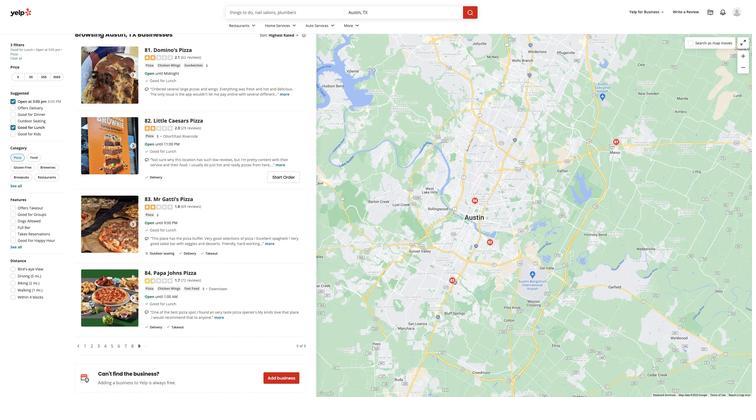 Task type: describe. For each thing, give the bounding box(es) containing it.
price
[[10, 65, 19, 70]]

wings for pizza
[[171, 63, 180, 68]]

4 link
[[102, 343, 109, 351]]

page: 6 element
[[118, 344, 120, 350]]

review
[[687, 9, 699, 14]]

large
[[180, 87, 189, 92]]

add business
[[268, 376, 295, 382]]

report
[[729, 394, 737, 397]]

dinner
[[34, 112, 45, 117]]

notifications image
[[720, 9, 726, 16]]

"not sure why this location has such low reviews, but i'm pretty content with their service and their food. i usually do just hot and ready pizzas from here,…"
[[150, 158, 288, 168]]

$ button
[[11, 73, 24, 81]]

pizza up working…"
[[245, 236, 254, 241]]

shortcuts
[[665, 394, 676, 397]]

data
[[685, 394, 690, 397]]

reviews) for 84 . papa johns pizza
[[187, 278, 201, 283]]

papa johns pizza image
[[470, 196, 480, 206]]

is inside can't find the business? adding a business to yelp is always free.
[[149, 381, 152, 386]]

brewpubs
[[14, 175, 29, 180]]

food inside button
[[192, 287, 199, 291]]

$ for 83 . mr gatti's pizza
[[157, 213, 159, 218]]

seating
[[33, 119, 46, 124]]

hot inside "ordered several large pizzas and wings. everything was fresh and hot and delicious. the only issue is the app wouldn't let me pay online with several different…"
[[263, 87, 269, 92]]

$$$
[[41, 75, 47, 79]]

good for happy hour
[[18, 238, 55, 243]]

1 vertical spatial several
[[247, 92, 259, 97]]

2.1 (62 reviews)
[[175, 55, 201, 60]]

little caesars pizza image
[[485, 237, 495, 248]]

1 vertical spatial takeout
[[206, 252, 218, 256]]

delivery down service
[[150, 175, 162, 180]]

to inside "one of the best pizza spot.i found an very taste pizza species's.my kinds love that place .i would recommend that to anyone."
[[194, 315, 198, 320]]

3 link
[[95, 343, 102, 351]]

pizza down 1.7 star rating image
[[146, 287, 154, 291]]

16 close v2 image
[[145, 252, 149, 256]]

add business link
[[264, 373, 300, 384]]

of for "one of the best pizza spot.i found an very taste pizza species's.my kinds love that place .i would recommend that to anyone."
[[160, 310, 163, 315]]

good for groups
[[18, 212, 46, 217]]

lunch inside 3 filters good for lunch • open at 3:05 pm • pizza clear all
[[24, 48, 33, 52]]

good for kids
[[18, 132, 41, 137]]

chicken wings link for domino's
[[157, 63, 181, 68]]

previous image inside 'pagination navigation' navigation
[[75, 344, 81, 350]]

view
[[35, 267, 43, 272]]

here,…"
[[262, 163, 275, 168]]

yelp for business
[[630, 9, 660, 14]]

only
[[158, 92, 165, 97]]

pizza button down 1.7 star rating image
[[145, 286, 155, 292]]

for down outdoor seating
[[28, 125, 33, 130]]

8 link
[[129, 343, 136, 351]]

of for 9 of 9
[[300, 344, 303, 349]]

16 checkmark v2 image up the 83
[[145, 175, 149, 179]]

"this place has the pizza buffet. very good selections of pizza ! excellent spaghetti ! very good salad bar with veggies and desserts. friendly, hard working…"
[[150, 236, 299, 246]]

biking (2 mi.)
[[18, 281, 39, 286]]

mi.) for walking (1 mi.)
[[36, 288, 43, 293]]

9 for 9 of 9
[[297, 344, 299, 349]]

mr gatti's pizza image
[[447, 276, 458, 286]]

yelp inside button
[[630, 9, 637, 14]]

16 checkmark v2 image down 16 speech v2 image
[[145, 325, 149, 330]]

wings.
[[208, 87, 219, 92]]

offers for offers takeout
[[18, 206, 28, 211]]

pizza up the veggies
[[183, 236, 192, 241]]

pizza up 2.0 (29 reviews)
[[190, 117, 203, 124]]

zoom in image
[[740, 53, 747, 59]]

$$$$
[[53, 75, 60, 79]]

services for home services
[[276, 23, 290, 28]]

user actions element
[[626, 7, 749, 39]]

all for features
[[18, 245, 22, 250]]

0 vertical spatial their
[[280, 158, 288, 163]]

good up "not
[[150, 149, 159, 154]]

pizza down 1.8 star rating image
[[146, 213, 154, 217]]

pizza up 1.7 (72 reviews)
[[183, 270, 197, 277]]

pizza up (62
[[179, 47, 192, 54]]

lunch for 81
[[166, 78, 176, 83]]

gluten-free
[[14, 166, 32, 170]]

chicken for domino's
[[158, 63, 170, 68]]

0 horizontal spatial that
[[186, 315, 193, 320]]

see for features
[[10, 245, 17, 250]]

. for 83
[[151, 196, 152, 203]]

option group containing distance
[[9, 259, 65, 302]]

do
[[204, 163, 209, 168]]

pizza up the 1.8 (69 reviews)
[[180, 196, 193, 203]]

more
[[344, 23, 353, 28]]

pizza down 2 star rating image
[[146, 134, 154, 139]]

Find text field
[[230, 10, 340, 15]]

yelp inside can't find the business? adding a business to yelp is always free.
[[139, 381, 148, 386]]

the inside can't find the business? adding a business to yelp is always free.
[[124, 371, 132, 378]]

until for little
[[155, 142, 163, 147]]

am
[[172, 295, 178, 299]]

domino's pizza image
[[611, 137, 622, 147]]

blocks
[[33, 295, 43, 300]]

bar
[[170, 241, 176, 246]]

until for mr
[[155, 221, 163, 226]]

projects image
[[708, 9, 714, 16]]

next image for 82 . little caesars pizza
[[130, 143, 136, 149]]

5 link
[[109, 343, 116, 351]]

3:05 inside 3 filters good for lunch • open at 3:05 pm • pizza clear all
[[48, 48, 55, 52]]

good up category
[[18, 132, 27, 137]]

next image
[[130, 222, 136, 228]]

16 checkmark v2 image down buffet.
[[200, 252, 204, 256]]

christina o. image
[[733, 7, 742, 16]]

good inside 3 filters good for lunch • open at 3:05 pm • pizza clear all
[[10, 48, 18, 52]]

reviews) for 81 . domino's pizza
[[187, 55, 201, 60]]

$$$$ button
[[50, 73, 64, 81]]

see all button for features
[[10, 245, 22, 250]]

suggested
[[10, 91, 29, 96]]

page: 8 element
[[131, 344, 134, 350]]

page: 7 element
[[125, 344, 127, 350]]

chicken wings for papa
[[158, 287, 180, 291]]

good down offers delivery
[[18, 112, 27, 117]]

offers for offers delivery
[[18, 106, 28, 111]]

midnight
[[164, 71, 179, 76]]

16 chevron down v2 image for highest rated
[[295, 33, 300, 37]]

pizza down 2.1 star rating "image"
[[146, 63, 154, 68]]

business
[[644, 9, 660, 14]]

mr
[[153, 196, 161, 203]]

open for 83
[[145, 221, 154, 226]]

walking (1 mi.)
[[18, 288, 43, 293]]

16 checkmark v2 image for 84 . papa johns pizza
[[145, 302, 149, 306]]

zoom out image
[[740, 65, 747, 71]]

slideshow element for 84
[[81, 270, 138, 327]]

lunch for 84
[[166, 302, 176, 307]]

restaurants for restaurants link
[[229, 23, 250, 28]]

16 checkmark v2 image right seating
[[179, 252, 183, 256]]

business categories element
[[225, 19, 742, 34]]

1.8 star rating image
[[145, 205, 173, 210]]

wings for johns
[[171, 287, 180, 291]]

free
[[25, 166, 32, 170]]

good for lunch for 84
[[150, 302, 176, 307]]

9:00
[[164, 221, 171, 226]]

pizza button down 2 star rating image
[[145, 134, 155, 139]]

buffet.
[[192, 236, 204, 241]]

until for domino's
[[155, 71, 163, 76]]

good for lunch for 83
[[150, 228, 176, 233]]

2 very from the left
[[291, 236, 299, 241]]

caesars
[[169, 117, 189, 124]]

pm for 82 . little caesars pizza
[[174, 142, 180, 147]]

search image
[[467, 10, 474, 16]]

little caesars pizza link
[[153, 117, 203, 124]]

for down open until midnight
[[160, 78, 165, 83]]

16 checkmark v2 image down the open until 9:00 pm
[[145, 228, 149, 233]]

pizzas inside "ordered several large pizzas and wings. everything was fresh and hot and delicious. the only issue is the app wouldn't let me pay online with several different…"
[[189, 87, 200, 92]]

mi.) for biking (2 mi.)
[[33, 281, 39, 286]]

chicken for papa
[[158, 287, 170, 291]]

and up wouldn't
[[201, 87, 207, 92]]

driving (5 mi.)
[[18, 274, 41, 279]]

pizza button down 2.1 star rating "image"
[[145, 63, 155, 68]]

food button
[[27, 154, 41, 162]]

write a review link
[[671, 7, 701, 17]]

delivery down would
[[150, 326, 162, 330]]

with inside "not sure why this location has such low reviews, but i'm pretty content with their service and their food. i usually do just hot and ready pizzas from here,…"
[[272, 158, 280, 163]]

sandwiches link
[[183, 63, 204, 68]]

for down the open until 9:00 pm
[[160, 228, 165, 233]]

little caesars pizza image
[[81, 117, 138, 175]]

ready
[[231, 163, 240, 168]]

would
[[153, 315, 164, 320]]

.i
[[150, 315, 152, 320]]

0 horizontal spatial at
[[28, 99, 32, 104]]

16 checkmark v2 image down recommend
[[166, 325, 171, 330]]

lunch down seating
[[34, 125, 45, 130]]

open until 1:00 am
[[145, 295, 178, 299]]

the inside "ordered several large pizzas and wings. everything was fresh and hot and delicious. the only issue is the app wouldn't let me pay online with several different…"
[[179, 92, 185, 97]]

reviews) for 83 . mr gatti's pizza
[[187, 204, 201, 209]]

all inside 3 filters good for lunch • open at 3:05 pm • pizza clear all
[[19, 56, 22, 61]]

i'm
[[241, 158, 246, 163]]

desserts.
[[206, 241, 221, 246]]

content
[[258, 158, 271, 163]]

pizza button down category
[[10, 154, 25, 162]]

good for lunch for 81
[[150, 78, 176, 83]]

for left kids
[[28, 132, 33, 137]]

chicken wings button for papa
[[157, 286, 181, 292]]

is inside "ordered several large pizzas and wings. everything was fresh and hot and delicious. the only issue is the app wouldn't let me pay online with several different…"
[[175, 92, 178, 97]]

more for 84 . papa johns pizza
[[214, 315, 224, 320]]

recommend
[[165, 315, 186, 320]]

error
[[745, 394, 751, 397]]

auto services link
[[302, 19, 340, 34]]

a for report
[[738, 394, 739, 397]]

2 • from the left
[[61, 48, 62, 52]]

sort:
[[260, 33, 268, 38]]

good up "this
[[150, 228, 159, 233]]

write a review
[[673, 9, 699, 14]]

walking
[[18, 288, 31, 293]]

delicious.
[[277, 87, 293, 92]]

$$
[[29, 75, 33, 79]]

category
[[10, 146, 27, 151]]

pizza button down 1.8 star rating image
[[145, 213, 155, 218]]

of inside "this place has the pizza buffet. very good selections of pizza ! excellent spaghetti ! very good salad bar with veggies and desserts. friendly, hard working…"
[[241, 236, 244, 241]]

(29
[[181, 126, 186, 131]]

7
[[125, 344, 127, 350]]

3 for 3 filters good for lunch • open at 3:05 pm • pizza clear all
[[10, 42, 12, 47]]

best
[[171, 310, 178, 315]]

16 chevron down v2 image for yelp for business
[[661, 10, 665, 14]]

lunch for 82
[[166, 149, 176, 154]]

2.0
[[175, 126, 180, 131]]

business inside can't find the business? adding a business to yelp is always free.
[[116, 381, 133, 386]]

16 speech v2 image for 83
[[145, 237, 149, 241]]

fast food
[[185, 287, 199, 291]]

and right fresh
[[256, 87, 262, 92]]

outdoor seating
[[150, 252, 174, 256]]

good for lunch for 82
[[150, 149, 176, 154]]

place inside "one of the best pizza spot.i found an very taste pizza species's.my kinds love that place .i would recommend that to anyone."
[[290, 310, 299, 315]]

more link for mr gatti's pizza
[[265, 241, 275, 246]]

previous image
[[83, 143, 90, 149]]

of for terms of use
[[719, 394, 721, 397]]

good up dogs
[[18, 212, 27, 217]]

browsing austin, tx businesses
[[75, 30, 173, 39]]

the inside "this place has the pizza buffet. very good selections of pizza ! excellent spaghetti ! very good salad bar with veggies and desserts. friendly, hard working…"
[[176, 236, 182, 241]]

auto
[[306, 23, 314, 28]]

pizza right taste
[[233, 310, 241, 315]]

more link
[[340, 19, 365, 34]]

adding
[[98, 381, 112, 386]]

more for 83 . mr gatti's pizza
[[265, 241, 275, 246]]

map
[[679, 394, 684, 397]]

domino's pizza link
[[153, 47, 192, 54]]

clear
[[10, 56, 18, 61]]

good down takes
[[18, 238, 27, 243]]

found
[[199, 310, 209, 315]]

16 speech v2 image
[[145, 311, 149, 315]]

offers takeout
[[18, 206, 43, 211]]

good up the "ordered
[[150, 78, 159, 83]]

1 link
[[82, 343, 88, 351]]

(1
[[32, 288, 35, 293]]

$$ button
[[24, 73, 37, 81]]

open for 81
[[145, 71, 154, 76]]

the inside "one of the best pizza spot.i found an very taste pizza species's.my kinds love that place .i would recommend that to anyone."
[[164, 310, 170, 315]]

and inside "this place has the pizza buffet. very good selections of pizza ! excellent spaghetti ! very good salad bar with veggies and desserts. friendly, hard working…"
[[198, 241, 205, 246]]

. for 82
[[151, 117, 152, 124]]

more link for little caesars pizza
[[276, 163, 285, 168]]

for inside 3 filters good for lunch • open at 3:05 pm • pizza clear all
[[19, 48, 23, 52]]

delivery down the veggies
[[184, 252, 196, 256]]

4 inside 'pagination navigation' navigation
[[104, 344, 107, 350]]

good up good for kids
[[18, 125, 27, 130]]

find
[[113, 371, 123, 378]]

1 • from the left
[[34, 48, 35, 52]]

1.7 star rating image
[[145, 279, 173, 284]]

dogs
[[18, 219, 26, 224]]

terms of use
[[711, 394, 726, 397]]

for down offers delivery
[[28, 112, 33, 117]]

16 speech v2 image for 81
[[145, 88, 149, 92]]

1.7 (72 reviews)
[[175, 278, 201, 283]]

domino's pizza image
[[81, 47, 138, 104]]

slideshow element for 82
[[81, 117, 138, 175]]

good up "one
[[150, 302, 159, 307]]



Task type: vqa. For each thing, say whether or not it's contained in the screenshot.
1 star's the star
no



Task type: locate. For each thing, give the bounding box(es) containing it.
3 pizza link from the top
[[145, 213, 155, 218]]

1 see all from the top
[[10, 184, 22, 189]]

food inside button
[[30, 156, 38, 160]]

mi.) right (5
[[35, 274, 41, 279]]

good for lunch down outdoor seating
[[18, 125, 45, 130]]

spaghetti
[[272, 236, 288, 241]]

previous image for 83
[[83, 222, 90, 228]]

rated
[[284, 33, 294, 38]]

1 horizontal spatial has
[[197, 158, 203, 163]]

1 . from the top
[[151, 47, 152, 54]]

1 vertical spatial yelp
[[139, 381, 148, 386]]

hard
[[237, 241, 245, 246]]

2.1 star rating image
[[145, 55, 173, 60]]

1 vertical spatial chicken wings link
[[157, 286, 181, 292]]

restaurants left 24 chevron down v2 image
[[229, 23, 250, 28]]

4
[[30, 295, 32, 300], [104, 344, 107, 350]]

0 vertical spatial 16 chevron down v2 image
[[661, 10, 665, 14]]

1 offers from the top
[[18, 106, 28, 111]]

none field find
[[230, 10, 340, 15]]

1 horizontal spatial several
[[247, 92, 259, 97]]

open up "not
[[145, 142, 154, 147]]

3 until from the top
[[155, 221, 163, 226]]

love
[[274, 310, 281, 315]]

previous image for 81
[[83, 72, 90, 78]]

pizza link down 2.1 star rating "image"
[[145, 63, 155, 68]]

place
[[160, 236, 169, 241], [290, 310, 299, 315]]

domino's
[[153, 47, 178, 54]]

3 inside 3 filters good for lunch • open at 3:05 pm • pizza clear all
[[10, 42, 12, 47]]

1 horizontal spatial services
[[315, 23, 329, 28]]

2 see all from the top
[[10, 245, 22, 250]]

$$$ button
[[37, 73, 50, 81]]

chicken wings link up 1:00
[[157, 286, 181, 292]]

wings up am
[[171, 287, 180, 291]]

map left error
[[740, 394, 745, 397]]

with right bar
[[177, 241, 184, 246]]

0 vertical spatial yelp
[[630, 9, 637, 14]]

fast
[[185, 287, 191, 291]]

has
[[197, 158, 203, 163], [169, 236, 175, 241]]

0 vertical spatial outdoor
[[18, 119, 32, 124]]

3 next image from the top
[[130, 295, 136, 302]]

pm
[[56, 99, 61, 104], [174, 142, 180, 147], [172, 221, 178, 226]]

a right adding
[[113, 381, 115, 386]]

place up the salad
[[160, 236, 169, 241]]

restaurants inside restaurants button
[[38, 175, 56, 180]]

to inside can't find the business? adding a business to yelp is always free.
[[134, 381, 138, 386]]

place right love
[[290, 310, 299, 315]]

pizzas inside "not sure why this location has such low reviews, but i'm pretty content with their service and their food. i usually do just hot and ready pizzas from here,…"
[[241, 163, 252, 168]]

can't find the business? adding a business to yelp is always free.
[[98, 371, 176, 386]]

pm for 83 . mr gatti's pizza
[[172, 221, 178, 226]]

24 chevron down v2 image inside "auto services" link
[[330, 22, 336, 29]]

pizzas down i'm
[[241, 163, 252, 168]]

3 . from the top
[[151, 196, 152, 203]]

1 horizontal spatial none field
[[349, 10, 459, 15]]

delivery down "open at 3:05 pm 3:05 pm"
[[29, 106, 43, 111]]

reviews) up the sandwiches
[[187, 55, 201, 60]]

restaurants
[[229, 23, 250, 28], [38, 175, 56, 180]]

pm inside 3 filters good for lunch • open at 3:05 pm • pizza clear all
[[55, 48, 60, 52]]

more for 81 . domino's pizza
[[280, 92, 290, 97]]

mi.) for driving (5 mi.)
[[35, 274, 41, 279]]

$ for 81 . domino's pizza
[[206, 63, 208, 68]]

and down sure
[[163, 163, 170, 168]]

for down offers takeout
[[28, 212, 33, 217]]

pm down $$$$ button
[[56, 99, 61, 104]]

to down business?
[[134, 381, 138, 386]]

2 vertical spatial a
[[738, 394, 739, 397]]

restaurants for restaurants button
[[38, 175, 56, 180]]

2 see from the top
[[10, 245, 17, 250]]

of inside "one of the best pizza spot.i found an very taste pizza species's.my kinds love that place .i would recommend that to anyone."
[[160, 310, 163, 315]]

"one
[[150, 310, 159, 315]]

at up offers delivery
[[28, 99, 32, 104]]

2 wings from the top
[[171, 287, 180, 291]]

3 16 speech v2 image from the top
[[145, 237, 149, 241]]

0 horizontal spatial takeout
[[29, 206, 43, 211]]

order
[[283, 175, 295, 181]]

and up different…"
[[270, 87, 277, 92]]

spot.i
[[188, 310, 198, 315]]

1 horizontal spatial yelp
[[630, 9, 637, 14]]

1 vertical spatial at
[[28, 99, 32, 104]]

2 24 chevron down v2 image from the left
[[330, 22, 336, 29]]

the down large
[[179, 92, 185, 97]]

slideshow element for 81
[[81, 47, 138, 104]]

0 horizontal spatial very
[[205, 236, 212, 241]]

page: 5 element
[[111, 344, 113, 350]]

0 vertical spatial 3
[[10, 42, 12, 47]]

chicken wings button for domino's
[[157, 63, 181, 68]]

hot up different…"
[[263, 87, 269, 92]]

1 wings from the top
[[171, 63, 180, 68]]

reviews)
[[187, 55, 201, 60], [187, 126, 201, 131], [187, 204, 201, 209], [187, 278, 201, 283]]

$ for 84 . papa johns pizza
[[203, 287, 205, 292]]

map for moves
[[713, 40, 721, 45]]

hour
[[46, 238, 55, 243]]

16 speech v2 image left "not
[[145, 158, 149, 162]]

page: 1 element
[[84, 344, 86, 350]]

1 none field from the left
[[230, 10, 340, 15]]

0 horizontal spatial food
[[30, 156, 38, 160]]

see for category
[[10, 184, 17, 189]]

takes
[[18, 232, 27, 237]]

a right write
[[684, 9, 686, 14]]

1 vertical spatial hot
[[217, 163, 222, 168]]

good down "this
[[150, 241, 159, 246]]

brewpubs button
[[10, 174, 32, 182]]

0 vertical spatial to
[[194, 315, 198, 320]]

0 horizontal spatial hot
[[217, 163, 222, 168]]

1 24 chevron down v2 image from the left
[[291, 22, 298, 29]]

1 horizontal spatial that
[[282, 310, 289, 315]]

gluten-
[[14, 166, 25, 170]]

papa johns pizza image
[[81, 270, 138, 327]]

group containing category
[[9, 146, 65, 189]]

fast food button
[[183, 286, 200, 292]]

24 chevron down v2 image right more
[[354, 22, 361, 29]]

low
[[213, 158, 219, 163]]

$ for 82 . little caesars pizza
[[157, 134, 159, 139]]

0 vertical spatial is
[[175, 92, 178, 97]]

1 vertical spatial wings
[[171, 287, 180, 291]]

2 slideshow element from the top
[[81, 117, 138, 175]]

outdoor seating
[[18, 119, 46, 124]]

1 vertical spatial has
[[169, 236, 175, 241]]

1 vertical spatial pm
[[41, 99, 47, 104]]

next image
[[130, 72, 136, 78], [130, 143, 136, 149], [130, 295, 136, 302]]

restaurants button
[[34, 174, 59, 182]]

until left midnight
[[155, 71, 163, 76]]

until for papa
[[155, 295, 163, 299]]

pizza down category
[[14, 156, 21, 160]]

for down open until 11:00 pm
[[160, 149, 165, 154]]

1 vertical spatial a
[[113, 381, 115, 386]]

issue
[[166, 92, 175, 97]]

see all button for category
[[10, 184, 22, 189]]

2 until from the top
[[155, 142, 163, 147]]

16 chevron down v2 image inside 'highest rated' popup button
[[295, 33, 300, 37]]

2 reviews) from the top
[[187, 126, 201, 131]]

takeout up groups at the left
[[29, 206, 43, 211]]

outdoor inside group
[[18, 119, 32, 124]]

0 horizontal spatial place
[[160, 236, 169, 241]]

all down brewpubs button
[[18, 184, 22, 189]]

pizza link down 2 star rating image
[[145, 134, 155, 139]]

0 vertical spatial mi.)
[[35, 274, 41, 279]]

until left 1:00
[[155, 295, 163, 299]]

16 checkmark v2 image for 82 . little caesars pizza
[[145, 150, 149, 154]]

1 chicken wings button from the top
[[157, 63, 181, 68]]

0 horizontal spatial services
[[276, 23, 290, 28]]

0 horizontal spatial good
[[150, 241, 159, 246]]

that down spot.i
[[186, 315, 193, 320]]

1 vertical spatial their
[[171, 163, 179, 168]]

1 next image from the top
[[130, 72, 136, 78]]

24 chevron down v2 image for home services
[[291, 22, 298, 29]]

0 vertical spatial 16 speech v2 image
[[145, 88, 149, 92]]

and down buffet.
[[198, 241, 205, 246]]

1 vertical spatial next image
[[130, 143, 136, 149]]

1 horizontal spatial takeout
[[172, 326, 184, 330]]

16 chevron down v2 image inside yelp for business button
[[661, 10, 665, 14]]

2 pizza link from the top
[[145, 134, 155, 139]]

24 chevron down v2 image
[[251, 22, 257, 29]]

reviews) right (69
[[187, 204, 201, 209]]

pizza link down 1.7 star rating image
[[145, 286, 155, 292]]

2 horizontal spatial 9
[[304, 344, 306, 349]]

for down open until 1:00 am
[[160, 302, 165, 307]]

0 vertical spatial pm
[[55, 48, 60, 52]]

1 see all button from the top
[[10, 184, 22, 189]]

0 horizontal spatial 4
[[30, 295, 32, 300]]

see all for category
[[10, 184, 22, 189]]

1 vertical spatial all
[[18, 184, 22, 189]]

1.8
[[175, 204, 180, 209]]

open at 3:05 pm 3:05 pm
[[18, 99, 61, 104]]

1 vertical spatial outdoor
[[150, 252, 163, 256]]

slideshow element for 83
[[81, 196, 138, 253]]

16 checkmark v2 image
[[145, 79, 149, 83], [145, 150, 149, 154], [179, 252, 183, 256], [200, 252, 204, 256], [145, 302, 149, 306]]

restaurants link
[[225, 19, 261, 34]]

a for write
[[684, 9, 686, 14]]

2 offers from the top
[[18, 206, 28, 211]]

1 vertical spatial restaurants
[[38, 175, 56, 180]]

see all
[[10, 184, 22, 189], [10, 245, 22, 250]]

1
[[84, 344, 86, 350]]

their
[[280, 158, 288, 163], [171, 163, 179, 168]]

oltorf/east
[[163, 134, 182, 139]]

place inside "this place has the pizza buffet. very good selections of pizza ! excellent spaghetti ! very good salad bar with veggies and desserts. friendly, hard working…"
[[160, 236, 169, 241]]

0 horizontal spatial yelp
[[139, 381, 148, 386]]

more link for domino's pizza
[[280, 92, 290, 97]]

but
[[234, 158, 240, 163]]

pagination navigation navigation
[[75, 337, 306, 356]]

good for dinner
[[18, 112, 45, 117]]

1 ! from the left
[[254, 236, 255, 241]]

chicken wings link for papa
[[157, 286, 181, 292]]

$ inside button
[[17, 75, 19, 79]]

2 see all button from the top
[[10, 245, 22, 250]]

3 reviews) from the top
[[187, 204, 201, 209]]

to down spot.i
[[194, 315, 198, 320]]

let
[[209, 92, 213, 97]]

0 horizontal spatial with
[[177, 241, 184, 246]]

. for 84
[[151, 270, 152, 277]]

0 vertical spatial all
[[19, 56, 22, 61]]

their up start order on the left top of the page
[[280, 158, 288, 163]]

1 horizontal spatial •
[[61, 48, 62, 52]]

0 horizontal spatial pm
[[41, 99, 47, 104]]

2 vertical spatial mi.)
[[36, 288, 43, 293]]

1 horizontal spatial place
[[290, 310, 299, 315]]

0 vertical spatial a
[[684, 9, 686, 14]]

1 chicken from the top
[[158, 63, 170, 68]]

slideshow element
[[81, 47, 138, 104], [81, 117, 138, 175], [81, 196, 138, 253], [81, 270, 138, 327]]

$
[[206, 63, 208, 68], [17, 75, 19, 79], [157, 134, 159, 139], [157, 213, 159, 218], [203, 287, 205, 292]]

lunch down midnight
[[166, 78, 176, 83]]

good for lunch down open until 1:00 am
[[150, 302, 176, 307]]

more link down the delicious.
[[280, 92, 290, 97]]

2 chicken from the top
[[158, 287, 170, 291]]

tx
[[128, 30, 136, 39]]

a inside 'element'
[[684, 9, 686, 14]]

lunch down 11:00
[[166, 149, 176, 154]]

(62
[[181, 55, 186, 60]]

open for 82
[[145, 142, 154, 147]]

with inside "ordered several large pizzas and wings. everything was fresh and hot and delicious. the only issue is the app wouldn't let me pay online with several different…"
[[239, 92, 246, 97]]

all for category
[[18, 184, 22, 189]]

takeout down recommend
[[172, 326, 184, 330]]

16 checkmark v2 image for 81 . domino's pizza
[[145, 79, 149, 83]]

.
[[151, 47, 152, 54], [151, 117, 152, 124], [151, 196, 152, 203], [151, 270, 152, 277]]

outdoor for outdoor seating
[[18, 119, 32, 124]]

24 chevron down v2 image
[[291, 22, 298, 29], [330, 22, 336, 29], [354, 22, 361, 29]]

None field
[[230, 10, 340, 15], [349, 10, 459, 15]]

has inside "not sure why this location has such low reviews, but i'm pretty content with their service and their food. i usually do just hot and ready pizzas from here,…"
[[197, 158, 203, 163]]

3 slideshow element from the top
[[81, 196, 138, 253]]

several
[[167, 87, 179, 92], [247, 92, 259, 97]]

1 vertical spatial offers
[[18, 206, 28, 211]]

for inside button
[[638, 9, 643, 14]]

page: 2 element
[[91, 344, 93, 350]]

option group
[[9, 259, 65, 302]]

(69
[[181, 204, 186, 209]]

0 vertical spatial see
[[10, 184, 17, 189]]

8
[[131, 344, 134, 350]]

1 chicken wings from the top
[[158, 63, 180, 68]]

3 24 chevron down v2 image from the left
[[354, 22, 361, 29]]

. up 2.1 star rating "image"
[[151, 47, 152, 54]]

next image for 84 . papa johns pizza
[[130, 295, 136, 302]]

and
[[201, 87, 207, 92], [256, 87, 262, 92], [270, 87, 277, 92], [163, 163, 170, 168], [223, 163, 230, 168], [198, 241, 205, 246]]

16 chevron down v2 image right business
[[661, 10, 665, 14]]

that right love
[[282, 310, 289, 315]]

1 very from the left
[[205, 236, 212, 241]]

9 for 9
[[138, 344, 140, 350]]

4 right the page: 3 element
[[104, 344, 107, 350]]

and down reviews,
[[223, 163, 230, 168]]

4 inside option group
[[30, 295, 32, 300]]

1 vertical spatial pizzas
[[241, 163, 252, 168]]

at up price group
[[45, 48, 48, 52]]

at inside 3 filters good for lunch • open at 3:05 pm • pizza clear all
[[45, 48, 48, 52]]

to
[[194, 315, 198, 320], [134, 381, 138, 386]]

1 chicken wings link from the top
[[157, 63, 181, 68]]

open up "this
[[145, 221, 154, 226]]

more down excellent
[[265, 241, 275, 246]]

previous image for 84
[[83, 295, 90, 302]]

$ down 2 star rating image
[[157, 134, 159, 139]]

0 horizontal spatial 16 chevron down v2 image
[[295, 33, 300, 37]]

more link for papa johns pizza
[[214, 315, 224, 320]]

reviews) up riverside
[[187, 126, 201, 131]]

restaurants inside restaurants link
[[229, 23, 250, 28]]

1 see from the top
[[10, 184, 17, 189]]

yelp down business?
[[139, 381, 148, 386]]

clear all link
[[10, 56, 22, 61]]

1 horizontal spatial to
[[194, 315, 198, 320]]

group containing features
[[9, 198, 65, 250]]

0 horizontal spatial to
[[134, 381, 138, 386]]

see up distance at left bottom
[[10, 245, 17, 250]]

pizza right best
[[179, 310, 188, 315]]

1 vertical spatial chicken wings button
[[157, 286, 181, 292]]

browsing
[[75, 30, 104, 39]]

price group
[[10, 65, 65, 82]]

lunch down filters in the top left of the page
[[24, 48, 33, 52]]

1 vertical spatial see all
[[10, 245, 22, 250]]

1 horizontal spatial 9
[[297, 344, 299, 349]]

open for 84
[[145, 295, 154, 299]]

2 chicken wings from the top
[[158, 287, 180, 291]]

why
[[167, 158, 174, 163]]

0 vertical spatial chicken
[[158, 63, 170, 68]]

with inside "this place has the pizza buffet. very good selections of pizza ! excellent spaghetti ! very good salad bar with veggies and desserts. friendly, hard working…"
[[177, 241, 184, 246]]

None search field
[[226, 6, 479, 19]]

4 . from the top
[[151, 270, 152, 277]]

2 none field from the left
[[349, 10, 459, 15]]

offers
[[18, 106, 28, 111], [18, 206, 28, 211]]

16 checkmark v2 image
[[145, 175, 149, 179], [145, 228, 149, 233], [145, 325, 149, 330], [166, 325, 171, 330]]

83 . mr gatti's pizza
[[145, 196, 193, 203]]

2 . from the top
[[151, 117, 152, 124]]

1 until from the top
[[155, 71, 163, 76]]

(5
[[31, 274, 34, 279]]

sandwiches button
[[183, 63, 204, 68]]

a inside can't find the business? adding a business to yelp is always free.
[[113, 381, 115, 386]]

2 services from the left
[[315, 23, 329, 28]]

3 inside 'pagination navigation' navigation
[[97, 344, 100, 350]]

. for 81
[[151, 47, 152, 54]]

open up price group
[[36, 48, 44, 52]]

open inside group
[[18, 99, 27, 104]]

0 vertical spatial pm
[[56, 99, 61, 104]]

1 horizontal spatial 24 chevron down v2 image
[[330, 22, 336, 29]]

2 vertical spatial next image
[[130, 295, 136, 302]]

24 chevron down v2 image inside more link
[[354, 22, 361, 29]]

2
[[91, 344, 93, 350]]

is
[[175, 92, 178, 97], [149, 381, 152, 386]]

of inside 'pagination navigation' navigation
[[300, 344, 303, 349]]

map for error
[[740, 394, 745, 397]]

. left little
[[151, 117, 152, 124]]

search as map moves
[[696, 40, 733, 45]]

$ right "sandwiches" button
[[206, 63, 208, 68]]

1 horizontal spatial !
[[289, 236, 290, 241]]

1 vertical spatial with
[[272, 158, 280, 163]]

yelp left business
[[630, 9, 637, 14]]

. left "mr"
[[151, 196, 152, 203]]

search
[[696, 40, 707, 45]]

pretty
[[247, 158, 257, 163]]

more for 82 . little caesars pizza
[[276, 163, 285, 168]]

takeout
[[29, 206, 43, 211], [206, 252, 218, 256], [172, 326, 184, 330]]

different…"
[[260, 92, 279, 97]]

0 horizontal spatial •
[[34, 48, 35, 52]]

open up the "ordered
[[145, 71, 154, 76]]

0 vertical spatial wings
[[171, 63, 180, 68]]

see all for features
[[10, 245, 22, 250]]

2 vertical spatial takeout
[[172, 326, 184, 330]]

0 horizontal spatial !
[[254, 236, 255, 241]]

"ordered
[[150, 87, 166, 92]]

map region
[[281, 0, 752, 398]]

lunch for 83
[[166, 228, 176, 233]]

2 horizontal spatial takeout
[[206, 252, 218, 256]]

1 horizontal spatial food
[[192, 287, 199, 291]]

start order link
[[268, 172, 300, 183]]

$ down 1.8 star rating image
[[157, 213, 159, 218]]

0 horizontal spatial a
[[113, 381, 115, 386]]

reviews) for 82 . little caesars pizza
[[187, 126, 201, 131]]

0 horizontal spatial several
[[167, 87, 179, 92]]

24 chevron right v2 image
[[143, 344, 149, 350]]

24 chevron down v2 image inside home services link
[[291, 22, 298, 29]]

open inside 3 filters good for lunch • open at 3:05 pm • pizza clear all
[[36, 48, 44, 52]]

0 vertical spatial takeout
[[29, 206, 43, 211]]

•
[[34, 48, 35, 52], [61, 48, 62, 52]]

hot inside "not sure why this location has such low reviews, but i'm pretty content with their service and their food. i usually do just hot and ready pizzas from here,…"
[[217, 163, 222, 168]]

chicken wings button up midnight
[[157, 63, 181, 68]]

! up working…"
[[254, 236, 255, 241]]

0 vertical spatial several
[[167, 87, 179, 92]]

see all button down brewpubs button
[[10, 184, 22, 189]]

more link down very
[[214, 315, 224, 320]]

offers up good for dinner
[[18, 106, 28, 111]]

0 vertical spatial that
[[282, 310, 289, 315]]

little
[[153, 117, 167, 124]]

expand map image
[[740, 40, 747, 46]]

page: 9 element
[[136, 343, 143, 351]]

for
[[638, 9, 643, 14], [19, 48, 23, 52], [160, 78, 165, 83], [28, 112, 33, 117], [28, 125, 33, 130], [28, 132, 33, 137], [160, 149, 165, 154], [28, 212, 33, 217], [160, 228, 165, 233], [160, 302, 165, 307]]

2 chicken wings link from the top
[[157, 286, 181, 292]]

riverside
[[182, 134, 198, 139]]

previous image
[[83, 72, 90, 78], [83, 222, 90, 228], [83, 295, 90, 302], [75, 344, 81, 350]]

keyboard
[[654, 394, 664, 397]]

2 vertical spatial pm
[[172, 221, 178, 226]]

2.1
[[175, 55, 180, 60]]

bird's-
[[18, 267, 28, 272]]

"this
[[150, 236, 159, 241]]

0 vertical spatial place
[[160, 236, 169, 241]]

0 vertical spatial chicken wings
[[158, 63, 180, 68]]

bar
[[25, 225, 30, 230]]

online
[[227, 92, 238, 97]]

1 horizontal spatial good
[[213, 236, 222, 241]]

1 vertical spatial 3
[[97, 344, 100, 350]]

google image
[[318, 391, 335, 398]]

1 vertical spatial mi.)
[[33, 281, 39, 286]]

2 next image from the top
[[130, 143, 136, 149]]

1 vertical spatial good
[[150, 241, 159, 246]]

services for auto services
[[315, 23, 329, 28]]

1 horizontal spatial 4
[[104, 344, 107, 350]]

1 horizontal spatial restaurants
[[229, 23, 250, 28]]

full
[[18, 225, 24, 230]]

species's.my
[[242, 310, 263, 315]]

takes reservations
[[18, 232, 50, 237]]

as
[[708, 40, 712, 45]]

16 speech v2 image
[[145, 88, 149, 92], [145, 158, 149, 162], [145, 237, 149, 241]]

4 until from the top
[[155, 295, 163, 299]]

delivery
[[29, 106, 43, 111], [150, 175, 162, 180], [184, 252, 196, 256], [150, 326, 162, 330]]

more down the delicious.
[[280, 92, 290, 97]]

1 horizontal spatial business
[[277, 376, 295, 382]]

Near text field
[[349, 10, 459, 15]]

16 checkmark v2 image down open until midnight
[[145, 79, 149, 83]]

2 16 speech v2 image from the top
[[145, 158, 149, 162]]

0 horizontal spatial none field
[[230, 10, 340, 15]]

1 vertical spatial map
[[740, 394, 745, 397]]

with down the was
[[239, 92, 246, 97]]

business?
[[133, 371, 159, 378]]

0 vertical spatial good
[[213, 236, 222, 241]]

1 pizza link from the top
[[145, 63, 155, 68]]

i
[[189, 163, 190, 168]]

16 chevron down v2 image
[[661, 10, 665, 14], [295, 33, 300, 37]]

page: 3 element
[[97, 344, 100, 350]]

offers down features
[[18, 206, 28, 211]]

kids
[[34, 132, 41, 137]]

4 reviews) from the top
[[187, 278, 201, 283]]

outdoor for outdoor seating
[[150, 252, 163, 256]]

24 chevron down v2 image for auto services
[[330, 22, 336, 29]]

2 ! from the left
[[289, 236, 290, 241]]

16 info v2 image
[[302, 33, 306, 37]]

4 pizza link from the top
[[145, 286, 155, 292]]

group containing suggested
[[9, 91, 65, 138]]

1 slideshow element from the top
[[81, 47, 138, 104]]

1 horizontal spatial pm
[[55, 48, 60, 52]]

0 horizontal spatial 24 chevron down v2 image
[[291, 22, 298, 29]]

1 services from the left
[[276, 23, 290, 28]]

$ down price
[[17, 75, 19, 79]]

0 horizontal spatial restaurants
[[38, 175, 56, 180]]

1 16 speech v2 image from the top
[[145, 88, 149, 92]]

1 vertical spatial that
[[186, 315, 193, 320]]

1 reviews) from the top
[[187, 55, 201, 60]]

see all up distance at left bottom
[[10, 245, 22, 250]]

selections
[[223, 236, 240, 241]]

1 horizontal spatial at
[[45, 48, 48, 52]]

mr gatti's pizza image
[[81, 196, 138, 253]]

0 vertical spatial offers
[[18, 106, 28, 111]]

1 vertical spatial place
[[290, 310, 299, 315]]

pizza inside 3 filters good for lunch • open at 3:05 pm • pizza clear all
[[10, 52, 18, 56]]

very right spaghetti
[[291, 236, 299, 241]]

3 for 3
[[97, 344, 100, 350]]

good for lunch down the open until 9:00 pm
[[150, 228, 176, 233]]

2 chicken wings button from the top
[[157, 286, 181, 292]]

next image for 81 . domino's pizza
[[130, 72, 136, 78]]

1 horizontal spatial outdoor
[[150, 252, 163, 256]]

0 horizontal spatial business
[[116, 381, 133, 386]]

2 star rating image
[[145, 126, 173, 131]]

none field near
[[349, 10, 459, 15]]

0 vertical spatial chicken wings link
[[157, 63, 181, 68]]

is left "always"
[[149, 381, 152, 386]]

24 chevron down v2 image for more
[[354, 22, 361, 29]]

has inside "this place has the pizza buffet. very good selections of pizza ! excellent spaghetti ! very good salad bar with veggies and desserts. friendly, hard working…"
[[169, 236, 175, 241]]

chicken wings for domino's
[[158, 63, 180, 68]]

0 vertical spatial see all button
[[10, 184, 22, 189]]

4 slideshow element from the top
[[81, 270, 138, 327]]

the left buffet.
[[176, 236, 182, 241]]

open
[[36, 48, 44, 52], [145, 71, 154, 76], [18, 99, 27, 104], [145, 142, 154, 147], [145, 221, 154, 226], [145, 295, 154, 299]]

veggies
[[185, 241, 197, 246]]

0 vertical spatial has
[[197, 158, 203, 163]]

16 speech v2 image for 82
[[145, 158, 149, 162]]

group
[[738, 51, 749, 74], [9, 91, 65, 138], [9, 146, 65, 189], [9, 198, 65, 250]]

page: 4 element
[[104, 344, 107, 350]]

16 checkmark v2 image up 16 speech v2 image
[[145, 302, 149, 306]]



